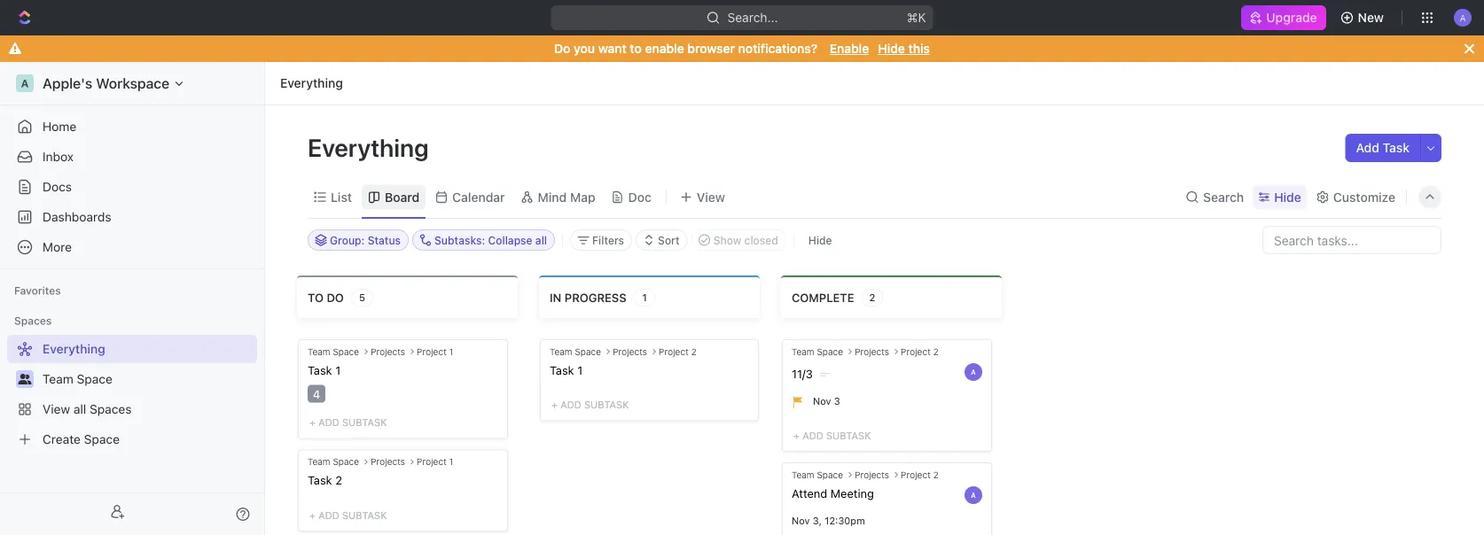 Task type: locate. For each thing, give the bounding box(es) containing it.
all
[[536, 234, 547, 247], [74, 402, 86, 417]]

user group image
[[18, 374, 31, 385]]

add down nov 3
[[803, 430, 824, 442]]

1 vertical spatial view
[[43, 402, 70, 417]]

board
[[385, 190, 420, 204]]

0 horizontal spatial to
[[308, 291, 324, 304]]

task up customize
[[1383, 141, 1410, 155]]

1 vertical spatial everything link
[[7, 335, 254, 364]]

0 horizontal spatial all
[[74, 402, 86, 417]]

project 1
[[417, 347, 453, 357], [417, 457, 453, 468]]

1 horizontal spatial nov
[[813, 396, 832, 408]]

hide inside dropdown button
[[1275, 190, 1302, 204]]

0 vertical spatial view
[[697, 190, 725, 204]]

task
[[1383, 141, 1410, 155], [550, 364, 574, 377]]

2 ‎task from the top
[[308, 474, 332, 487]]

1 vertical spatial spaces
[[90, 402, 132, 417]]

project 2 for the middle a dropdown button
[[901, 347, 939, 357]]

1 vertical spatial task
[[550, 364, 574, 377]]

‎task for ‎task 2
[[308, 474, 332, 487]]

team up task 1
[[550, 347, 573, 357]]

all up create space in the bottom left of the page
[[74, 402, 86, 417]]

favorites button
[[7, 280, 68, 302]]

‎task for ‎task 1
[[308, 364, 332, 377]]

+ up attend on the bottom right of the page
[[794, 430, 800, 442]]

inbox
[[43, 149, 74, 164]]

,
[[819, 516, 822, 527]]

mind map link
[[535, 185, 596, 210]]

everything link
[[276, 73, 348, 94], [7, 335, 254, 364]]

space up "view all spaces"
[[77, 372, 113, 387]]

team space
[[308, 347, 359, 357], [550, 347, 601, 357], [792, 347, 844, 357], [43, 372, 113, 387], [308, 457, 359, 468], [792, 470, 844, 480]]

0 vertical spatial everything link
[[276, 73, 348, 94]]

list
[[331, 190, 352, 204]]

customize button
[[1311, 185, 1401, 210]]

project 2 for a dropdown button to the bottom
[[901, 470, 939, 480]]

view inside the sidebar navigation
[[43, 402, 70, 417]]

spaces
[[14, 315, 52, 327], [90, 402, 132, 417]]

inbox link
[[7, 143, 257, 171]]

0 vertical spatial hide
[[878, 41, 906, 56]]

0 vertical spatial everything
[[280, 76, 343, 90]]

do
[[554, 41, 571, 56]]

1 vertical spatial 3
[[813, 516, 819, 527]]

hide right the search
[[1275, 190, 1302, 204]]

‎task down 4
[[308, 474, 332, 487]]

attend
[[792, 487, 828, 500]]

space down "view all spaces"
[[84, 432, 120, 447]]

3 for nov 3
[[834, 396, 841, 408]]

tree containing everything
[[7, 335, 257, 454]]

space
[[333, 347, 359, 357], [575, 347, 601, 357], [817, 347, 844, 357], [77, 372, 113, 387], [84, 432, 120, 447], [333, 457, 359, 468], [817, 470, 844, 480]]

nov 3 button
[[813, 396, 845, 410]]

home
[[43, 119, 76, 134]]

1 vertical spatial all
[[74, 402, 86, 417]]

1 horizontal spatial everything link
[[276, 73, 348, 94]]

workspace
[[96, 75, 170, 92]]

0 vertical spatial to
[[630, 41, 642, 56]]

team space link
[[43, 365, 254, 394]]

spaces up create space link
[[90, 402, 132, 417]]

nov inside dropdown button
[[813, 396, 832, 408]]

more
[[43, 240, 72, 255]]

3 inside nov 3 dropdown button
[[834, 396, 841, 408]]

2 vertical spatial a button
[[963, 485, 985, 507]]

2 horizontal spatial hide
[[1275, 190, 1302, 204]]

1 horizontal spatial spaces
[[90, 402, 132, 417]]

nov 3
[[813, 396, 841, 408]]

hide up 'complete'
[[809, 234, 833, 247]]

‎task up 4
[[308, 364, 332, 377]]

customize
[[1334, 190, 1396, 204]]

1 horizontal spatial task
[[1383, 141, 1410, 155]]

search
[[1204, 190, 1245, 204]]

team up "‎task 2"
[[308, 457, 330, 468]]

to left do on the bottom
[[308, 291, 324, 304]]

team
[[308, 347, 330, 357], [550, 347, 573, 357], [792, 347, 815, 357], [43, 372, 73, 387], [308, 457, 330, 468], [792, 470, 815, 480]]

team space up "11/3"
[[792, 347, 844, 357]]

add down "‎task 2"
[[319, 510, 339, 522]]

to right want
[[630, 41, 642, 56]]

0 vertical spatial all
[[536, 234, 547, 247]]

add down 4
[[319, 417, 339, 429]]

1 horizontal spatial 3
[[834, 396, 841, 408]]

1 vertical spatial everything
[[308, 133, 434, 162]]

0 vertical spatial task
[[1383, 141, 1410, 155]]

task inside button
[[1383, 141, 1410, 155]]

1 vertical spatial to
[[308, 291, 324, 304]]

add task button
[[1346, 134, 1421, 162]]

0 vertical spatial ‎task
[[308, 364, 332, 377]]

‎task 1
[[308, 364, 341, 377]]

add
[[1357, 141, 1380, 155], [561, 400, 582, 411], [319, 417, 339, 429], [803, 430, 824, 442], [319, 510, 339, 522]]

project 2
[[659, 347, 697, 357], [901, 347, 939, 357], [901, 470, 939, 480]]

1 vertical spatial a button
[[963, 362, 985, 383]]

task down in
[[550, 364, 574, 377]]

doc link
[[625, 185, 652, 210]]

want
[[598, 41, 627, 56]]

a
[[1461, 12, 1467, 22], [21, 77, 29, 90], [971, 369, 976, 377], [971, 492, 976, 500]]

nov for nov 3
[[813, 396, 832, 408]]

+ add subtask down 4
[[310, 417, 387, 429]]

map
[[570, 190, 596, 204]]

add up customize
[[1357, 141, 1380, 155]]

0 vertical spatial nov
[[813, 396, 832, 408]]

team right user group icon
[[43, 372, 73, 387]]

2
[[870, 292, 876, 304], [692, 347, 697, 357], [934, 347, 939, 357], [934, 470, 939, 480], [335, 474, 342, 487]]

1 vertical spatial ‎task
[[308, 474, 332, 487]]

tree inside the sidebar navigation
[[7, 335, 257, 454]]

closed
[[745, 234, 779, 247]]

apple's
[[43, 75, 92, 92]]

team space up "view all spaces"
[[43, 372, 113, 387]]

0 vertical spatial 3
[[834, 396, 841, 408]]

1 vertical spatial hide
[[1275, 190, 1302, 204]]

3
[[834, 396, 841, 408], [813, 516, 819, 527]]

nov
[[813, 396, 832, 408], [792, 516, 810, 527]]

search...
[[728, 10, 778, 25]]

subtask
[[584, 400, 629, 411], [342, 417, 387, 429], [827, 430, 871, 442], [342, 510, 387, 522]]

mind map
[[538, 190, 596, 204]]

tree
[[7, 335, 257, 454]]

everything for bottom "everything" link
[[43, 342, 105, 357]]

+ down 4
[[310, 417, 316, 429]]

apple's workspace, , element
[[16, 75, 34, 92]]

team up ‎task 1
[[308, 347, 330, 357]]

1 ‎task from the top
[[308, 364, 332, 377]]

0 horizontal spatial 3
[[813, 516, 819, 527]]

1
[[643, 292, 647, 304], [449, 347, 453, 357], [335, 364, 341, 377], [578, 364, 583, 377], [449, 457, 453, 468]]

to
[[630, 41, 642, 56], [308, 291, 324, 304]]

projects
[[371, 347, 405, 357], [613, 347, 648, 357], [855, 347, 890, 357], [371, 457, 405, 468], [855, 470, 890, 480]]

enable
[[645, 41, 685, 56]]

1 horizontal spatial view
[[697, 190, 725, 204]]

hide left this
[[878, 41, 906, 56]]

docs
[[43, 180, 72, 194]]

3 for nov 3 , 12:30 pm
[[813, 516, 819, 527]]

project for task 1
[[659, 347, 689, 357]]

view inside button
[[697, 190, 725, 204]]

sort
[[658, 234, 680, 247]]

view up the show
[[697, 190, 725, 204]]

2 vertical spatial hide
[[809, 234, 833, 247]]

add inside "add task" button
[[1357, 141, 1380, 155]]

add down task 1
[[561, 400, 582, 411]]

project
[[417, 347, 447, 357], [659, 347, 689, 357], [901, 347, 931, 357], [417, 457, 447, 468], [901, 470, 931, 480]]

subtasks:
[[435, 234, 485, 247]]

1 vertical spatial nov
[[792, 516, 810, 527]]

a inside attend meeting a
[[971, 492, 976, 500]]

11/3
[[792, 368, 813, 381]]

2 vertical spatial everything
[[43, 342, 105, 357]]

0 horizontal spatial hide
[[809, 234, 833, 247]]

spaces down favorites
[[14, 315, 52, 327]]

0 horizontal spatial nov
[[792, 516, 810, 527]]

view for view
[[697, 190, 725, 204]]

all right the collapse at the top
[[536, 234, 547, 247]]

meeting
[[831, 487, 875, 500]]

view for view all spaces
[[43, 402, 70, 417]]

projects for ‎task 1
[[371, 347, 405, 357]]

nov for nov 3 , 12:30 pm
[[792, 516, 810, 527]]

0 vertical spatial project 1
[[417, 347, 453, 357]]

group: status
[[330, 234, 401, 247]]

view all spaces link
[[7, 396, 254, 424]]

view button
[[674, 177, 732, 218]]

2 project 1 from the top
[[417, 457, 453, 468]]

0 vertical spatial spaces
[[14, 315, 52, 327]]

add task
[[1357, 141, 1410, 155]]

new button
[[1334, 4, 1395, 32]]

view up create
[[43, 402, 70, 417]]

1 project 1 from the top
[[417, 347, 453, 357]]

1 vertical spatial project 1
[[417, 457, 453, 468]]

a button
[[1449, 4, 1478, 32], [963, 362, 985, 383], [963, 485, 985, 507]]

everything inside tree
[[43, 342, 105, 357]]

5
[[359, 292, 365, 304]]

sort button
[[636, 230, 688, 251]]

0 horizontal spatial view
[[43, 402, 70, 417]]

0 horizontal spatial everything link
[[7, 335, 254, 364]]

group:
[[330, 234, 365, 247]]

hide button
[[1254, 185, 1307, 210]]

task 1
[[550, 364, 583, 377]]

complete
[[792, 291, 855, 304]]



Task type: vqa. For each thing, say whether or not it's contained in the screenshot.
the right the "Add Task"
no



Task type: describe. For each thing, give the bounding box(es) containing it.
docs link
[[7, 173, 257, 201]]

4
[[313, 388, 320, 401]]

upgrade link
[[1242, 5, 1327, 30]]

browser
[[688, 41, 735, 56]]

attend meeting a
[[792, 487, 976, 500]]

nov 3 , 12:30 pm
[[792, 516, 865, 527]]

list link
[[327, 185, 352, 210]]

+ down task 1
[[552, 400, 558, 411]]

project 1 for ‎task 2
[[417, 457, 453, 468]]

+ down "‎task 2"
[[310, 510, 316, 522]]

0 horizontal spatial task
[[550, 364, 574, 377]]

filters button
[[570, 230, 632, 251]]

pm
[[851, 516, 865, 527]]

upgrade
[[1267, 10, 1318, 25]]

mind
[[538, 190, 567, 204]]

+ add subtask down "‎task 2"
[[310, 510, 387, 522]]

home link
[[7, 113, 257, 141]]

collapse
[[488, 234, 533, 247]]

create
[[43, 432, 81, 447]]

1 horizontal spatial hide
[[878, 41, 906, 56]]

all inside the sidebar navigation
[[74, 402, 86, 417]]

team up "11/3"
[[792, 347, 815, 357]]

do
[[327, 291, 344, 304]]

new
[[1359, 10, 1385, 25]]

team space up "‎task 2"
[[308, 457, 359, 468]]

+ add subtask down nov 3 dropdown button
[[794, 430, 871, 442]]

team space inside the sidebar navigation
[[43, 372, 113, 387]]

subtasks: collapse all
[[435, 234, 547, 247]]

favorites
[[14, 285, 61, 297]]

project 1 for ‎task 1
[[417, 347, 453, 357]]

+ add subtask down task 1
[[552, 400, 629, 411]]

team up attend on the bottom right of the page
[[792, 470, 815, 480]]

project for ‎task 1
[[417, 347, 447, 357]]

in
[[550, 291, 562, 304]]

1 horizontal spatial all
[[536, 234, 547, 247]]

space up nov 3
[[817, 347, 844, 357]]

show
[[714, 234, 742, 247]]

status
[[368, 234, 401, 247]]

everything for "everything" link to the right
[[280, 76, 343, 90]]

do you want to enable browser notifications? enable hide this
[[554, 41, 930, 56]]

calendar link
[[449, 185, 505, 210]]

show closed
[[714, 234, 779, 247]]

spaces inside tree
[[90, 402, 132, 417]]

more button
[[7, 233, 257, 262]]

space up task 1
[[575, 347, 601, 357]]

space up attend on the bottom right of the page
[[817, 470, 844, 480]]

0 vertical spatial a button
[[1449, 4, 1478, 32]]

1 horizontal spatial to
[[630, 41, 642, 56]]

0 horizontal spatial spaces
[[14, 315, 52, 327]]

⌘k
[[907, 10, 927, 25]]

a inside "element"
[[21, 77, 29, 90]]

enable
[[830, 41, 870, 56]]

‎task 2
[[308, 474, 342, 487]]

search button
[[1181, 185, 1250, 210]]

hide inside button
[[809, 234, 833, 247]]

to do
[[308, 291, 344, 304]]

dashboards
[[43, 210, 111, 224]]

project for ‎task 2
[[417, 457, 447, 468]]

create space
[[43, 432, 120, 447]]

space up "‎task 2"
[[333, 457, 359, 468]]

create space link
[[7, 426, 254, 454]]

Search tasks... text field
[[1264, 227, 1441, 254]]

team inside the sidebar navigation
[[43, 372, 73, 387]]

you
[[574, 41, 595, 56]]

apple's workspace
[[43, 75, 170, 92]]

view button
[[674, 185, 732, 210]]

sidebar navigation
[[0, 62, 269, 536]]

in progress
[[550, 291, 627, 304]]

dashboards link
[[7, 203, 257, 232]]

view all spaces
[[43, 402, 132, 417]]

projects for ‎task 2
[[371, 457, 405, 468]]

team space up task 1
[[550, 347, 601, 357]]

this
[[909, 41, 930, 56]]

notifications?
[[739, 41, 818, 56]]

team space up attend on the bottom right of the page
[[792, 470, 844, 480]]

progress
[[565, 291, 627, 304]]

projects for task 1
[[613, 347, 648, 357]]

board link
[[381, 185, 420, 210]]

doc
[[629, 190, 652, 204]]

calendar
[[453, 190, 505, 204]]

space up ‎task 1
[[333, 347, 359, 357]]

team space up ‎task 1
[[308, 347, 359, 357]]

12:30
[[825, 516, 851, 527]]

show closed button
[[692, 230, 787, 251]]

hide button
[[802, 230, 840, 251]]

filters
[[593, 234, 625, 247]]



